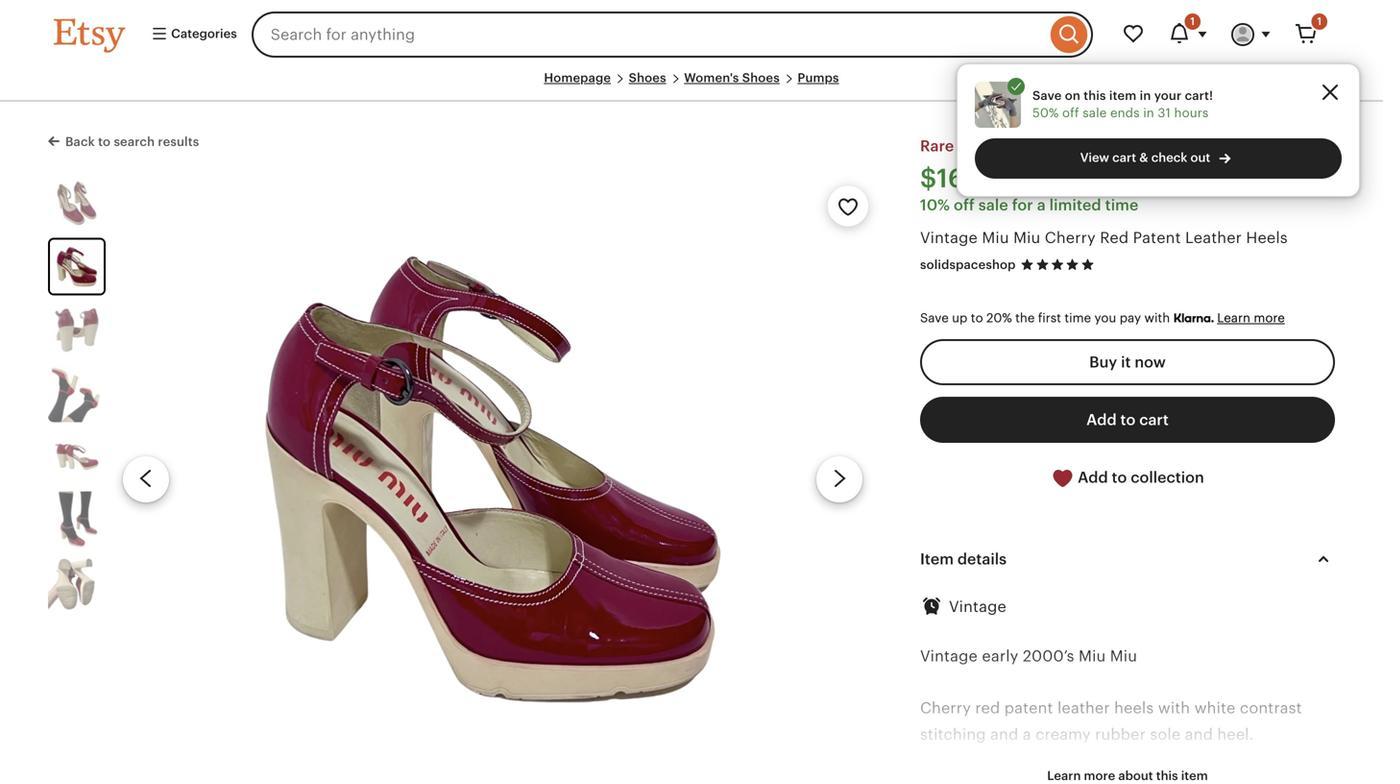 Task type: locate. For each thing, give the bounding box(es) containing it.
add
[[1087, 411, 1117, 428], [1078, 469, 1108, 486]]

0 horizontal spatial cart
[[1113, 150, 1137, 165]]

cherry
[[1045, 229, 1096, 246], [920, 700, 971, 717]]

vintage for vintage
[[949, 598, 1007, 615]]

0 vertical spatial in
[[1140, 88, 1151, 103]]

cart down now
[[1140, 411, 1169, 428]]

to for back to search results
[[98, 135, 111, 149]]

vintage for vintage early 2000's miu miu
[[920, 647, 978, 665]]

hours
[[1174, 106, 1209, 120]]

1 horizontal spatial cart
[[1140, 411, 1169, 428]]

1 vertical spatial save
[[920, 311, 949, 325]]

0 horizontal spatial cherry
[[920, 700, 971, 717]]

0 horizontal spatial 1
[[1191, 15, 1195, 27]]

red
[[1100, 229, 1129, 246]]

view cart & check out link
[[975, 138, 1342, 179]]

0 vertical spatial sale
[[1083, 106, 1107, 120]]

categories banner
[[19, 0, 1364, 69]]

$166.50 $185.00
[[920, 164, 1077, 193]]

vintage up solidspaceshop link
[[920, 229, 978, 246]]

to for add to collection
[[1112, 469, 1127, 486]]

buy it now
[[1090, 353, 1166, 371]]

1 1 from the left
[[1191, 15, 1195, 27]]

time
[[1105, 196, 1139, 214], [1065, 311, 1091, 325]]

women's
[[684, 71, 739, 85]]

to left 'collection' in the right of the page
[[1112, 469, 1127, 486]]

1 inside "1" link
[[1317, 15, 1322, 27]]

1 horizontal spatial sale
[[1083, 106, 1107, 120]]

miu up solidspaceshop link
[[982, 229, 1009, 246]]

0 horizontal spatial save
[[920, 311, 949, 325]]

add to cart
[[1087, 411, 1169, 428]]

1 and from the left
[[991, 726, 1019, 743]]

add down buy
[[1087, 411, 1117, 428]]

and down white
[[1185, 726, 1213, 743]]

1 horizontal spatial a
[[1037, 196, 1046, 214]]

sale down $166.50 $185.00
[[979, 196, 1008, 214]]

50%
[[1033, 106, 1059, 120]]

to down buy it now "button"
[[1121, 411, 1136, 428]]

1 link
[[1283, 12, 1330, 58]]

cart!
[[1185, 88, 1213, 103]]

categories
[[168, 26, 237, 41]]

miu down 10% off sale for a limited time
[[1014, 229, 1041, 246]]

menu bar
[[54, 69, 1330, 102]]

2 and from the left
[[1185, 726, 1213, 743]]

to
[[98, 135, 111, 149], [971, 311, 983, 325], [1121, 411, 1136, 428], [1112, 469, 1127, 486]]

contrast
[[1240, 700, 1302, 717]]

in
[[1140, 88, 1151, 103], [1143, 106, 1155, 120], [1055, 138, 1069, 155]]

1 vertical spatial time
[[1065, 311, 1091, 325]]

cart left the "&"
[[1113, 150, 1137, 165]]

the
[[1016, 311, 1035, 325]]

rare find, already in 4 carts
[[920, 138, 1124, 155]]

view cart & check out
[[1080, 150, 1211, 165]]

vintage down details
[[949, 598, 1007, 615]]

shoes
[[629, 71, 666, 85], [742, 71, 780, 85]]

1 horizontal spatial shoes
[[742, 71, 780, 85]]

1 vertical spatial a
[[1023, 726, 1032, 743]]

0 horizontal spatial and
[[991, 726, 1019, 743]]

to right up on the right top of page
[[971, 311, 983, 325]]

a inside cherry red patent leather heels with white contrast stitching and a creamy rubber sole and heel.
[[1023, 726, 1032, 743]]

out
[[1191, 150, 1211, 165]]

categories button
[[136, 17, 246, 52]]

miu up heels
[[1110, 647, 1138, 665]]

solidspaceshop
[[920, 257, 1016, 272]]

in left the 4
[[1055, 138, 1069, 155]]

find,
[[958, 138, 992, 155]]

item
[[920, 551, 954, 568]]

vintage left early
[[920, 647, 978, 665]]

4
[[1073, 138, 1083, 155]]

in right item
[[1140, 88, 1151, 103]]

save up 50%
[[1033, 88, 1062, 103]]

0 vertical spatial cart
[[1113, 150, 1137, 165]]

a down the patent
[[1023, 726, 1032, 743]]

0 horizontal spatial time
[[1065, 311, 1091, 325]]

1 inside 1 popup button
[[1191, 15, 1195, 27]]

sale
[[1083, 106, 1107, 120], [979, 196, 1008, 214]]

save left up on the right top of page
[[920, 311, 949, 325]]

cart
[[1113, 150, 1137, 165], [1140, 411, 1169, 428]]

add to collection button
[[920, 454, 1335, 502]]

with up sole
[[1158, 700, 1191, 717]]

off down $166.50
[[954, 196, 975, 214]]

to inside the save up to 20% the first time you pay with klarna. learn more
[[971, 311, 983, 325]]

0 horizontal spatial shoes
[[629, 71, 666, 85]]

vintage
[[920, 229, 978, 246], [949, 598, 1007, 615], [920, 647, 978, 665]]

to for add to cart
[[1121, 411, 1136, 428]]

vintage miu miu cherry red patent leather heels image 2 image
[[188, 174, 798, 781], [50, 239, 104, 293]]

creamy
[[1036, 726, 1091, 743]]

0 vertical spatial a
[[1037, 196, 1046, 214]]

sale down this
[[1083, 106, 1107, 120]]

0 vertical spatial off
[[1063, 106, 1080, 120]]

0 horizontal spatial off
[[954, 196, 975, 214]]

women's shoes
[[684, 71, 780, 85]]

search
[[114, 135, 155, 149]]

homepage link
[[544, 71, 611, 85]]

first
[[1038, 311, 1061, 325]]

a
[[1037, 196, 1046, 214], [1023, 726, 1032, 743]]

add down add to cart at the right of page
[[1078, 469, 1108, 486]]

in left 31 at the top right
[[1143, 106, 1155, 120]]

item details button
[[903, 536, 1353, 582]]

with
[[1145, 311, 1170, 325], [1158, 700, 1191, 717]]

1 vertical spatial cherry
[[920, 700, 971, 717]]

white
[[1195, 700, 1236, 717]]

results
[[158, 135, 199, 149]]

2 1 from the left
[[1317, 15, 1322, 27]]

and
[[991, 726, 1019, 743], [1185, 726, 1213, 743]]

time left you
[[1065, 311, 1091, 325]]

heels
[[1246, 229, 1288, 246]]

1 horizontal spatial cherry
[[1045, 229, 1096, 246]]

miu
[[982, 229, 1009, 246], [1014, 229, 1041, 246], [1079, 647, 1106, 665], [1110, 647, 1138, 665]]

1 vertical spatial in
[[1143, 106, 1155, 120]]

off down "on"
[[1063, 106, 1080, 120]]

1 horizontal spatial time
[[1105, 196, 1139, 214]]

1
[[1191, 15, 1195, 27], [1317, 15, 1322, 27]]

with inside the save up to 20% the first time you pay with klarna. learn more
[[1145, 311, 1170, 325]]

limited
[[1050, 196, 1102, 214]]

to right back
[[98, 135, 111, 149]]

cherry red patent leather heels with white contrast stitching and a creamy rubber sole and heel.
[[920, 700, 1302, 743]]

1 vertical spatial add
[[1078, 469, 1108, 486]]

0 vertical spatial vintage
[[920, 229, 978, 246]]

a right for
[[1037, 196, 1046, 214]]

with right pay
[[1145, 311, 1170, 325]]

pumps link
[[798, 71, 839, 85]]

miu right 2000's
[[1079, 647, 1106, 665]]

0 vertical spatial save
[[1033, 88, 1062, 103]]

cherry up stitching
[[920, 700, 971, 717]]

save inside save on this item in your cart! 50% off sale ends in 31 hours
[[1033, 88, 1062, 103]]

vintage miu miu cherry red patent leather heels image 7 image
[[48, 555, 106, 612]]

None search field
[[251, 12, 1093, 58]]

2 vertical spatial in
[[1055, 138, 1069, 155]]

sole
[[1150, 726, 1181, 743]]

2000's
[[1023, 647, 1075, 665]]

1 horizontal spatial 1
[[1317, 15, 1322, 27]]

0 vertical spatial with
[[1145, 311, 1170, 325]]

shoes link
[[629, 71, 666, 85]]

1 vertical spatial vintage
[[949, 598, 1007, 615]]

add for add to collection
[[1078, 469, 1108, 486]]

shoes down search for anything text box
[[629, 71, 666, 85]]

time inside the save up to 20% the first time you pay with klarna. learn more
[[1065, 311, 1091, 325]]

already
[[996, 138, 1051, 155]]

save
[[1033, 88, 1062, 103], [920, 311, 949, 325]]

vintage miu miu cherry red patent leather heels image 3 image
[[48, 301, 106, 359]]

1 vertical spatial cart
[[1140, 411, 1169, 428]]

2 vertical spatial vintage
[[920, 647, 978, 665]]

0 horizontal spatial a
[[1023, 726, 1032, 743]]

1 shoes from the left
[[629, 71, 666, 85]]

0 vertical spatial time
[[1105, 196, 1139, 214]]

time up red
[[1105, 196, 1139, 214]]

and down red
[[991, 726, 1019, 743]]

shoes right women's
[[742, 71, 780, 85]]

0 vertical spatial cherry
[[1045, 229, 1096, 246]]

1 horizontal spatial off
[[1063, 106, 1080, 120]]

save inside the save up to 20% the first time you pay with klarna. learn more
[[920, 311, 949, 325]]

solidspaceshop link
[[920, 257, 1016, 272]]

vintage miu miu cherry red patent leather heels
[[920, 229, 1288, 246]]

1 vertical spatial sale
[[979, 196, 1008, 214]]

1 vertical spatial with
[[1158, 700, 1191, 717]]

cherry down limited
[[1045, 229, 1096, 246]]

0 horizontal spatial vintage miu miu cherry red patent leather heels image 2 image
[[50, 239, 104, 293]]

save up to 20% the first time you pay with klarna. learn more
[[920, 311, 1285, 326]]

1 horizontal spatial save
[[1033, 88, 1062, 103]]

0 vertical spatial add
[[1087, 411, 1117, 428]]

1 horizontal spatial and
[[1185, 726, 1213, 743]]

patent
[[1005, 700, 1053, 717]]

vintage miu miu cherry red patent leather heels image 5 image
[[48, 428, 106, 485]]



Task type: describe. For each thing, give the bounding box(es) containing it.
back to search results
[[65, 135, 199, 149]]

save for klarna.
[[920, 311, 949, 325]]

10%
[[920, 196, 950, 214]]

on
[[1065, 88, 1081, 103]]

details
[[958, 551, 1007, 568]]

10% off sale for a limited time
[[920, 196, 1139, 214]]

patent
[[1133, 229, 1181, 246]]

pay
[[1120, 311, 1141, 325]]

learn more button
[[1217, 311, 1285, 325]]

vintage early 2000's miu miu
[[920, 647, 1138, 665]]

heel.
[[1218, 726, 1254, 743]]

vintage for vintage miu miu cherry red patent leather heels
[[920, 229, 978, 246]]

vintage miu miu cherry red patent leather heels image 6 image
[[48, 491, 106, 549]]

up
[[952, 311, 968, 325]]

buy
[[1090, 353, 1117, 371]]

cart inside button
[[1140, 411, 1169, 428]]

more
[[1254, 311, 1285, 325]]

1 vertical spatial off
[[954, 196, 975, 214]]

&
[[1140, 150, 1149, 165]]

klarna.
[[1174, 311, 1214, 326]]

Search for anything text field
[[251, 12, 1046, 58]]

you
[[1095, 311, 1117, 325]]

1 horizontal spatial vintage miu miu cherry red patent leather heels image 2 image
[[188, 174, 798, 781]]

stitching
[[920, 726, 986, 743]]

cherry inside cherry red patent leather heels with white contrast stitching and a creamy rubber sole and heel.
[[920, 700, 971, 717]]

this
[[1084, 88, 1106, 103]]

20%
[[987, 311, 1012, 325]]

time for first
[[1065, 311, 1091, 325]]

view
[[1080, 150, 1110, 165]]

vintage miu miu cherry red patent leather heels image 4 image
[[48, 364, 106, 422]]

1 button
[[1157, 12, 1220, 58]]

none search field inside categories banner
[[251, 12, 1093, 58]]

pumps
[[798, 71, 839, 85]]

leather
[[1185, 229, 1242, 246]]

ends
[[1111, 106, 1140, 120]]

time for limited
[[1105, 196, 1139, 214]]

check
[[1152, 150, 1188, 165]]

add for add to cart
[[1087, 411, 1117, 428]]

it
[[1121, 353, 1131, 371]]

item details
[[920, 551, 1007, 568]]

back
[[65, 135, 95, 149]]

item
[[1109, 88, 1137, 103]]

for
[[1012, 196, 1033, 214]]

red
[[976, 700, 1000, 717]]

early
[[982, 647, 1019, 665]]

rubber
[[1095, 726, 1146, 743]]

buy it now button
[[920, 339, 1335, 385]]

homepage
[[544, 71, 611, 85]]

collection
[[1131, 469, 1204, 486]]

31
[[1158, 106, 1171, 120]]

your
[[1154, 88, 1182, 103]]

save on this item in your cart! 50% off sale ends in 31 hours
[[1033, 88, 1213, 120]]

with inside cherry red patent leather heels with white contrast stitching and a creamy rubber sole and heel.
[[1158, 700, 1191, 717]]

now
[[1135, 353, 1166, 371]]

carts
[[1086, 138, 1124, 155]]

vintage miu miu cherry red patent leather heels image 1 image
[[48, 174, 106, 232]]

add to collection
[[1074, 469, 1204, 486]]

back to search results link
[[48, 131, 199, 151]]

2 shoes from the left
[[742, 71, 780, 85]]

women's shoes link
[[684, 71, 780, 85]]

heels
[[1114, 700, 1154, 717]]

0 horizontal spatial sale
[[979, 196, 1008, 214]]

save for ends
[[1033, 88, 1062, 103]]

sale inside save on this item in your cart! 50% off sale ends in 31 hours
[[1083, 106, 1107, 120]]

$166.50
[[920, 164, 1022, 193]]

learn
[[1217, 311, 1251, 325]]

off inside save on this item in your cart! 50% off sale ends in 31 hours
[[1063, 106, 1080, 120]]

add to cart button
[[920, 397, 1335, 443]]

rare
[[920, 138, 954, 155]]

menu bar containing homepage
[[54, 69, 1330, 102]]

leather
[[1058, 700, 1110, 717]]

$185.00
[[1028, 171, 1077, 186]]



Task type: vqa. For each thing, say whether or not it's contained in the screenshot.
HEEL. at the right bottom of page
yes



